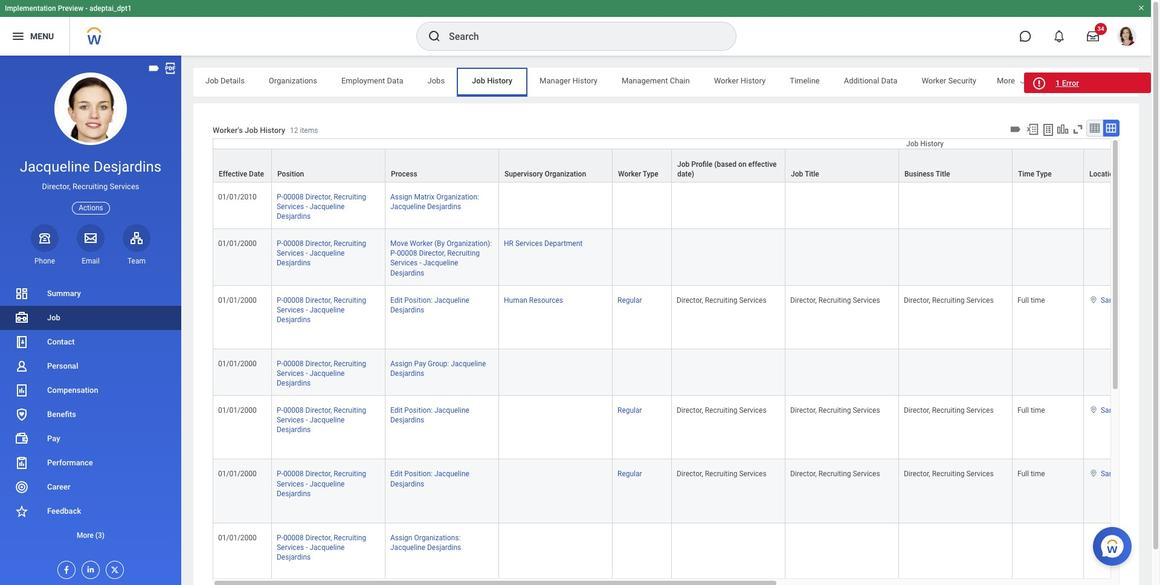 Task type: locate. For each thing, give the bounding box(es) containing it.
type for worker type
[[643, 170, 659, 178]]

0 vertical spatial pay
[[414, 360, 426, 368]]

organizations
[[269, 76, 317, 85]]

assign left organizations:
[[391, 534, 413, 542]]

organization):
[[447, 240, 492, 248]]

p-00008 director, recruiting services - jacqueline desjardins for "assign organizations: jacqueline desjardins" link
[[277, 534, 366, 562]]

1 vertical spatial san francisco
[[1102, 406, 1147, 415]]

2 vertical spatial san
[[1102, 470, 1114, 478]]

edit position: jacqueline desjardins
[[391, 296, 470, 314], [391, 406, 470, 425], [391, 470, 470, 488]]

3 time from the top
[[1031, 470, 1046, 478]]

more left exclamation icon
[[998, 76, 1016, 85]]

services inside move worker (by organization): p-00008 director, recruiting services - jacqueline desjardins
[[391, 259, 418, 267]]

3 full time from the top
[[1018, 470, 1046, 478]]

compensation link
[[0, 378, 181, 403]]

3 p-00008 director, recruiting services - jacqueline desjardins from the top
[[277, 296, 366, 324]]

1 vertical spatial edit
[[391, 406, 403, 415]]

p- for edit position: jacqueline desjardins "link" associated with second location image from the top of the page
[[277, 470, 283, 478]]

human resources
[[504, 296, 563, 304]]

3 san francisco from the top
[[1102, 470, 1147, 478]]

2 vertical spatial francisco
[[1116, 470, 1147, 478]]

0 horizontal spatial pay
[[47, 434, 60, 443]]

3 francisco from the top
[[1116, 470, 1147, 478]]

2 san from the top
[[1102, 406, 1114, 415]]

2 regular link from the top
[[618, 404, 642, 415]]

pay link
[[0, 427, 181, 451]]

francisco
[[1116, 296, 1147, 304], [1116, 406, 1147, 415], [1116, 470, 1147, 478]]

san francisco for second location image from the top of the page
[[1102, 470, 1147, 478]]

business title button
[[900, 149, 1013, 182]]

full time
[[1018, 296, 1046, 304], [1018, 406, 1046, 415], [1018, 470, 1046, 478]]

resources
[[529, 296, 563, 304]]

worker type button
[[613, 149, 672, 182]]

mail image
[[83, 231, 98, 245]]

2 data from the left
[[882, 76, 898, 85]]

worker
[[714, 76, 739, 85], [922, 76, 947, 85], [618, 170, 642, 178], [410, 240, 433, 248]]

4 p-00008 director, recruiting services - jacqueline desjardins link from the top
[[277, 357, 366, 388]]

full time element for location icon
[[1018, 404, 1046, 415]]

jobs
[[428, 76, 445, 85]]

full time element
[[1018, 294, 1046, 304], [1018, 404, 1046, 415], [1018, 468, 1046, 478]]

0 vertical spatial tag image
[[148, 62, 161, 75]]

1 type from the left
[[643, 170, 659, 178]]

p-00008 director, recruiting services - jacqueline desjardins link for assign matrix organization: jacqueline desjardins link
[[277, 190, 366, 221]]

process button
[[386, 149, 499, 182]]

position:
[[405, 296, 433, 304], [405, 406, 433, 415], [405, 470, 433, 478]]

7 p-00008 director, recruiting services - jacqueline desjardins from the top
[[277, 534, 366, 562]]

work
[[1111, 76, 1129, 85]]

assign inside assign matrix organization: jacqueline desjardins
[[391, 193, 413, 201]]

1 position: from the top
[[405, 296, 433, 304]]

1 time from the top
[[1031, 296, 1046, 304]]

1 edit position: jacqueline desjardins link from the top
[[391, 294, 470, 314]]

arrangem
[[1131, 76, 1161, 85]]

6 row from the top
[[213, 396, 1161, 460]]

regular for regular 'link' for edit position: jacqueline desjardins "link" associated with second location image from the top of the page
[[618, 470, 642, 478]]

job details
[[206, 76, 245, 85]]

1 vertical spatial more
[[77, 531, 94, 540]]

1 full from the top
[[1018, 296, 1030, 304]]

4 01/01/2000 from the top
[[218, 406, 257, 415]]

worker left (by
[[410, 240, 433, 248]]

1 title from the left
[[805, 170, 820, 178]]

assign left group:
[[391, 360, 413, 368]]

contract
[[1001, 76, 1031, 85]]

regular link for edit position: jacqueline desjardins "link" associated with second location image from the top of the page
[[618, 468, 642, 478]]

worker left date) at right top
[[618, 170, 642, 178]]

- for assign pay group: jacqueline desjardins link
[[306, 369, 308, 378]]

3 edit position: jacqueline desjardins from the top
[[391, 470, 470, 488]]

assign organizations: jacqueline desjardins
[[391, 534, 461, 552]]

3 regular link from the top
[[618, 468, 642, 478]]

pay down benefits
[[47, 434, 60, 443]]

row
[[213, 149, 1161, 184], [213, 183, 1161, 229], [213, 229, 1161, 286], [213, 286, 1161, 349], [213, 349, 1161, 396], [213, 396, 1161, 460], [213, 460, 1161, 523], [213, 523, 1161, 585]]

desjardins inside assign matrix organization: jacqueline desjardins
[[427, 203, 461, 211]]

2 san francisco from the top
[[1102, 406, 1147, 415]]

1 data from the left
[[387, 76, 404, 85]]

0 vertical spatial san
[[1102, 296, 1114, 304]]

history up the business title
[[921, 140, 944, 148]]

contact
[[47, 337, 75, 346]]

0 vertical spatial job history
[[472, 76, 513, 85]]

cell
[[499, 183, 613, 229], [613, 183, 672, 229], [672, 183, 786, 229], [786, 183, 900, 229], [900, 183, 1013, 229], [1013, 183, 1085, 229], [613, 229, 672, 286], [672, 229, 786, 286], [786, 229, 900, 286], [900, 229, 1013, 286], [1013, 229, 1085, 286], [499, 349, 613, 396], [613, 349, 672, 396], [672, 349, 786, 396], [786, 349, 900, 396], [900, 349, 1013, 396], [1013, 349, 1085, 396], [499, 396, 613, 460], [499, 460, 613, 523], [499, 523, 613, 585], [613, 523, 672, 585], [672, 523, 786, 585], [786, 523, 900, 585], [900, 523, 1013, 585], [1013, 523, 1085, 585]]

1 vertical spatial regular link
[[618, 404, 642, 415]]

type left date) at right top
[[643, 170, 659, 178]]

0 vertical spatial time
[[1031, 296, 1046, 304]]

summary link
[[0, 282, 181, 306]]

0 vertical spatial location image
[[1089, 295, 1099, 304]]

benefits link
[[0, 403, 181, 427]]

pay inside pay link
[[47, 434, 60, 443]]

tag image for export to excel icon
[[1010, 123, 1023, 136]]

2 assign from the top
[[391, 360, 413, 368]]

assign
[[391, 193, 413, 201], [391, 360, 413, 368], [391, 534, 413, 542]]

notifications large image
[[1054, 30, 1066, 42]]

2 francisco from the top
[[1116, 406, 1147, 415]]

p-00008 director, recruiting services - jacqueline desjardins link for assign pay group: jacqueline desjardins link
[[277, 357, 366, 388]]

row containing job profile (based on effective date)
[[213, 149, 1161, 184]]

more
[[998, 76, 1016, 85], [77, 531, 94, 540]]

benefits
[[47, 410, 76, 419]]

1 edit position: jacqueline desjardins from the top
[[391, 296, 470, 314]]

2 vertical spatial full time
[[1018, 470, 1046, 478]]

history right the manager
[[573, 76, 598, 85]]

Search Workday  search field
[[449, 23, 712, 50]]

services inside navigation pane region
[[110, 182, 139, 191]]

more inside dropdown button
[[77, 531, 94, 540]]

pay image
[[15, 432, 29, 446]]

1 full time from the top
[[1018, 296, 1046, 304]]

san for second location image from the top of the page
[[1102, 470, 1114, 478]]

jacqueline inside assign organizations: jacqueline desjardins
[[391, 543, 426, 552]]

recruiting inside navigation pane region
[[73, 182, 108, 191]]

0 vertical spatial edit position: jacqueline desjardins
[[391, 296, 470, 314]]

services inside hr services department link
[[516, 240, 543, 248]]

2 vertical spatial full time element
[[1018, 468, 1046, 478]]

00008 for edit position: jacqueline desjardins "link" associated with second location image from the top of the page
[[283, 470, 304, 478]]

2 edit position: jacqueline desjardins link from the top
[[391, 404, 470, 425]]

job history up the business title
[[907, 140, 944, 148]]

00008 for move worker (by organization): p-00008 director, recruiting services - jacqueline desjardins "link"
[[283, 240, 304, 248]]

2 san francisco link from the top
[[1102, 404, 1147, 415]]

worker for worker type
[[618, 170, 642, 178]]

34
[[1098, 25, 1105, 32]]

0 vertical spatial san francisco
[[1102, 296, 1147, 304]]

1 horizontal spatial pay
[[414, 360, 426, 368]]

worker inside popup button
[[618, 170, 642, 178]]

1 san francisco link from the top
[[1102, 294, 1147, 304]]

3 p-00008 director, recruiting services - jacqueline desjardins link from the top
[[277, 294, 366, 324]]

2 time from the top
[[1031, 406, 1046, 415]]

3 san from the top
[[1102, 470, 1114, 478]]

position: for 1st location image from the top of the page edit position: jacqueline desjardins "link"
[[405, 296, 433, 304]]

worker for worker history
[[714, 76, 739, 85]]

1 horizontal spatial type
[[1037, 170, 1052, 178]]

data
[[387, 76, 404, 85], [882, 76, 898, 85]]

tab list
[[193, 68, 1161, 97]]

1 horizontal spatial more
[[998, 76, 1016, 85]]

6 p-00008 director, recruiting services - jacqueline desjardins from the top
[[277, 470, 366, 498]]

worker right chain
[[714, 76, 739, 85]]

director, recruiting services inside navigation pane region
[[42, 182, 139, 191]]

0 horizontal spatial title
[[805, 170, 820, 178]]

1 p-00008 director, recruiting services - jacqueline desjardins from the top
[[277, 193, 366, 221]]

3 assign from the top
[[391, 534, 413, 542]]

location button
[[1085, 149, 1161, 182]]

5 p-00008 director, recruiting services - jacqueline desjardins from the top
[[277, 406, 366, 434]]

director, recruiting services
[[42, 182, 139, 191], [677, 296, 767, 304], [791, 296, 881, 304], [904, 296, 994, 304], [677, 406, 767, 415], [791, 406, 881, 415], [904, 406, 994, 415], [677, 470, 767, 478], [791, 470, 881, 478], [904, 470, 994, 478]]

p- for assign matrix organization: jacqueline desjardins link
[[277, 193, 283, 201]]

regular for 1st location image from the top of the page edit position: jacqueline desjardins "link" regular 'link'
[[618, 296, 642, 304]]

assign left matrix
[[391, 193, 413, 201]]

0 horizontal spatial data
[[387, 76, 404, 85]]

- inside menu banner
[[85, 4, 88, 13]]

2 vertical spatial edit position: jacqueline desjardins
[[391, 470, 470, 488]]

jacqueline inside move worker (by organization): p-00008 director, recruiting services - jacqueline desjardins
[[423, 259, 459, 267]]

p-00008 director, recruiting services - jacqueline desjardins link for edit position: jacqueline desjardins "link" related to location icon
[[277, 404, 366, 434]]

3 full time element from the top
[[1018, 468, 1046, 478]]

title for business title
[[936, 170, 951, 178]]

implementation preview -   adeptai_dpt1
[[5, 4, 132, 13]]

2 edit position: jacqueline desjardins from the top
[[391, 406, 470, 425]]

assign for assign organizations: jacqueline desjardins
[[391, 534, 413, 542]]

0 vertical spatial position:
[[405, 296, 433, 304]]

2 position: from the top
[[405, 406, 433, 415]]

6 p-00008 director, recruiting services - jacqueline desjardins link from the top
[[277, 468, 366, 498]]

1 vertical spatial francisco
[[1116, 406, 1147, 415]]

2 vertical spatial assign
[[391, 534, 413, 542]]

profile logan mcneil image
[[1118, 27, 1137, 48]]

1 horizontal spatial tag image
[[1010, 123, 1023, 136]]

desjardins inside assign pay group: jacqueline desjardins
[[391, 369, 425, 378]]

3 edit from the top
[[391, 470, 403, 478]]

00008 for assign matrix organization: jacqueline desjardins link
[[283, 193, 304, 201]]

flexible
[[1082, 76, 1109, 85]]

p-00008 director, recruiting services - jacqueline desjardins link for "assign organizations: jacqueline desjardins" link
[[277, 531, 366, 562]]

edit position: jacqueline desjardins link for second location image from the top of the page
[[391, 468, 470, 488]]

personal
[[47, 362, 78, 371]]

01/01/2000 for edit position: jacqueline desjardins "link" related to location icon
[[218, 406, 257, 415]]

personal link
[[0, 354, 181, 378]]

san francisco link for second location image from the top of the page
[[1102, 468, 1147, 478]]

7 p-00008 director, recruiting services - jacqueline desjardins link from the top
[[277, 531, 366, 562]]

email jacqueline desjardins element
[[77, 256, 105, 266]]

3 san francisco link from the top
[[1102, 468, 1147, 478]]

assign inside assign pay group: jacqueline desjardins
[[391, 360, 413, 368]]

1 regular link from the top
[[618, 294, 642, 304]]

2 edit from the top
[[391, 406, 403, 415]]

time for full time element associated with location icon
[[1031, 406, 1046, 415]]

chain
[[670, 76, 690, 85]]

san for 1st location image from the top of the page
[[1102, 296, 1114, 304]]

flexible work arrangem
[[1082, 76, 1161, 85]]

(based
[[715, 160, 737, 169]]

more left "(3)"
[[77, 531, 94, 540]]

3 regular from the top
[[618, 470, 642, 478]]

5 01/01/2000 from the top
[[218, 470, 257, 478]]

2 vertical spatial regular link
[[618, 468, 642, 478]]

desjardins inside navigation pane region
[[94, 158, 162, 175]]

organization
[[545, 170, 586, 178]]

1 assign from the top
[[391, 193, 413, 201]]

1 01/01/2000 from the top
[[218, 240, 257, 248]]

0 vertical spatial regular
[[618, 296, 642, 304]]

list
[[0, 282, 181, 548]]

1 edit from the top
[[391, 296, 403, 304]]

job
[[206, 76, 219, 85], [472, 76, 485, 85], [245, 126, 258, 135], [907, 140, 919, 148], [678, 160, 690, 169], [791, 170, 804, 178], [47, 313, 60, 322]]

1 vertical spatial edit position: jacqueline desjardins
[[391, 406, 470, 425]]

edit for second location image from the top of the page
[[391, 470, 403, 478]]

more (3)
[[77, 531, 105, 540]]

0 vertical spatial regular link
[[618, 294, 642, 304]]

email
[[82, 257, 100, 265]]

01/01/2000 for assign pay group: jacqueline desjardins link
[[218, 360, 257, 368]]

0 vertical spatial edit
[[391, 296, 403, 304]]

contact link
[[0, 330, 181, 354]]

2 vertical spatial position:
[[405, 470, 433, 478]]

job history right the jobs
[[472, 76, 513, 85]]

0 vertical spatial assign
[[391, 193, 413, 201]]

1 location image from the top
[[1089, 295, 1099, 304]]

3 position: from the top
[[405, 470, 433, 478]]

pay left group:
[[414, 360, 426, 368]]

menu banner
[[0, 0, 1152, 56]]

0 vertical spatial san francisco link
[[1102, 294, 1147, 304]]

3 edit position: jacqueline desjardins link from the top
[[391, 468, 470, 488]]

2 full time element from the top
[[1018, 404, 1046, 415]]

2 p-00008 director, recruiting services - jacqueline desjardins from the top
[[277, 240, 366, 267]]

worker inside move worker (by organization): p-00008 director, recruiting services - jacqueline desjardins
[[410, 240, 433, 248]]

p-00008 director, recruiting services - jacqueline desjardins for assign pay group: jacqueline desjardins link
[[277, 360, 366, 388]]

type
[[643, 170, 659, 178], [1037, 170, 1052, 178]]

assign matrix organization: jacqueline desjardins link
[[391, 190, 479, 211]]

p-00008 director, recruiting services - jacqueline desjardins link for move worker (by organization): p-00008 director, recruiting services - jacqueline desjardins "link"
[[277, 237, 366, 267]]

1 vertical spatial edit position: jacqueline desjardins link
[[391, 404, 470, 425]]

security
[[949, 76, 977, 85]]

0 vertical spatial full time element
[[1018, 294, 1046, 304]]

1 vertical spatial job history
[[907, 140, 944, 148]]

2 vertical spatial san francisco link
[[1102, 468, 1147, 478]]

tag image left export to excel icon
[[1010, 123, 1023, 136]]

1 vertical spatial position:
[[405, 406, 433, 415]]

0 horizontal spatial more
[[77, 531, 94, 540]]

full time for full time element corresponding to second location image from the top of the page
[[1018, 470, 1046, 478]]

3 01/01/2000 from the top
[[218, 360, 257, 368]]

1 vertical spatial san francisco link
[[1102, 404, 1147, 415]]

compensation
[[47, 386, 98, 395]]

director, inside navigation pane region
[[42, 182, 71, 191]]

phone image
[[36, 231, 53, 245]]

type right time
[[1037, 170, 1052, 178]]

pay inside assign pay group: jacqueline desjardins
[[414, 360, 426, 368]]

tag image
[[148, 62, 161, 75], [1010, 123, 1023, 136]]

additional
[[844, 76, 880, 85]]

edit position: jacqueline desjardins up organizations:
[[391, 470, 470, 488]]

1
[[1056, 79, 1061, 88]]

(3)
[[95, 531, 105, 540]]

team jacqueline desjardins element
[[123, 256, 151, 266]]

1 vertical spatial full
[[1018, 406, 1030, 415]]

items
[[300, 127, 318, 135]]

job inside job history popup button
[[907, 140, 919, 148]]

assign pay group: jacqueline desjardins link
[[391, 357, 486, 378]]

00008
[[283, 193, 304, 201], [283, 240, 304, 248], [397, 249, 417, 258], [283, 296, 304, 304], [283, 360, 304, 368], [283, 406, 304, 415], [283, 470, 304, 478], [283, 534, 304, 542]]

2 vertical spatial edit
[[391, 470, 403, 478]]

management
[[622, 76, 668, 85]]

1 vertical spatial time
[[1031, 406, 1046, 415]]

5 p-00008 director, recruiting services - jacqueline desjardins link from the top
[[277, 404, 366, 434]]

department
[[545, 240, 583, 248]]

1 vertical spatial regular
[[618, 406, 642, 415]]

additional data
[[844, 76, 898, 85]]

supervisory organization button
[[499, 149, 612, 182]]

x image
[[106, 562, 120, 575]]

time for full time element associated with 1st location image from the top of the page
[[1031, 296, 1046, 304]]

1 vertical spatial assign
[[391, 360, 413, 368]]

row containing 01/01/2010
[[213, 183, 1161, 229]]

san francisco for 1st location image from the top of the page
[[1102, 296, 1147, 304]]

2 full time from the top
[[1018, 406, 1046, 415]]

6 01/01/2000 from the top
[[218, 534, 257, 542]]

human resources link
[[504, 294, 563, 304]]

2 vertical spatial time
[[1031, 470, 1046, 478]]

toolbar
[[1008, 120, 1120, 138]]

p- for edit position: jacqueline desjardins "link" related to location icon
[[277, 406, 283, 415]]

0 vertical spatial more
[[998, 76, 1016, 85]]

p-00008 director, recruiting services - jacqueline desjardins for move worker (by organization): p-00008 director, recruiting services - jacqueline desjardins "link"
[[277, 240, 366, 267]]

more for more
[[998, 76, 1016, 85]]

2 vertical spatial full
[[1018, 470, 1030, 478]]

1 vertical spatial tag image
[[1010, 123, 1023, 136]]

edit position: jacqueline desjardins down move worker (by organization): p-00008 director, recruiting services - jacqueline desjardins
[[391, 296, 470, 314]]

justify image
[[11, 29, 25, 44]]

fullscreen image
[[1072, 123, 1085, 136]]

3 full from the top
[[1018, 470, 1030, 478]]

director, inside move worker (by organization): p-00008 director, recruiting services - jacqueline desjardins
[[419, 249, 446, 258]]

1 francisco from the top
[[1116, 296, 1147, 304]]

1 vertical spatial pay
[[47, 434, 60, 443]]

history left timeline
[[741, 76, 766, 85]]

1 san from the top
[[1102, 296, 1114, 304]]

1 vertical spatial full time element
[[1018, 404, 1046, 415]]

san francisco link
[[1102, 294, 1147, 304], [1102, 404, 1147, 415], [1102, 468, 1147, 478]]

1 horizontal spatial job history
[[907, 140, 944, 148]]

san for location icon
[[1102, 406, 1114, 415]]

summary image
[[15, 287, 29, 301]]

1 horizontal spatial title
[[936, 170, 951, 178]]

2 row from the top
[[213, 183, 1161, 229]]

2 title from the left
[[936, 170, 951, 178]]

1 p-00008 director, recruiting services - jacqueline desjardins link from the top
[[277, 190, 366, 221]]

move worker (by organization): p-00008 director, recruiting services - jacqueline desjardins
[[391, 240, 492, 277]]

1 horizontal spatial data
[[882, 76, 898, 85]]

2 vertical spatial edit position: jacqueline desjardins link
[[391, 468, 470, 488]]

view printable version (pdf) image
[[164, 62, 177, 75]]

2 regular from the top
[[618, 406, 642, 415]]

data right additional
[[882, 76, 898, 85]]

2 full from the top
[[1018, 406, 1030, 415]]

full
[[1018, 296, 1030, 304], [1018, 406, 1030, 415], [1018, 470, 1030, 478]]

move
[[391, 240, 408, 248]]

edit position: jacqueline desjardins for edit position: jacqueline desjardins "link" related to location icon
[[391, 406, 470, 425]]

0 vertical spatial full
[[1018, 296, 1030, 304]]

2 p-00008 director, recruiting services - jacqueline desjardins link from the top
[[277, 237, 366, 267]]

position: for edit position: jacqueline desjardins "link" associated with second location image from the top of the page
[[405, 470, 433, 478]]

2 01/01/2000 from the top
[[218, 296, 257, 304]]

1 row from the top
[[213, 149, 1161, 184]]

desjardins inside assign organizations: jacqueline desjardins
[[427, 543, 461, 552]]

1 san francisco from the top
[[1102, 296, 1147, 304]]

regular link for edit position: jacqueline desjardins "link" related to location icon
[[618, 404, 642, 415]]

0 vertical spatial full time
[[1018, 296, 1046, 304]]

1 regular from the top
[[618, 296, 642, 304]]

worker left security
[[922, 76, 947, 85]]

2 vertical spatial san francisco
[[1102, 470, 1147, 478]]

0 vertical spatial edit position: jacqueline desjardins link
[[391, 294, 470, 314]]

regular for regular 'link' for edit position: jacqueline desjardins "link" related to location icon
[[618, 406, 642, 415]]

date
[[249, 170, 264, 178]]

1 vertical spatial full time
[[1018, 406, 1046, 415]]

benefits image
[[15, 407, 29, 422]]

position
[[277, 170, 304, 178]]

0 horizontal spatial tag image
[[148, 62, 161, 75]]

data right the employment
[[387, 76, 404, 85]]

edit position: jacqueline desjardins link
[[391, 294, 470, 314], [391, 404, 470, 425], [391, 468, 470, 488]]

0 horizontal spatial type
[[643, 170, 659, 178]]

job inside job link
[[47, 313, 60, 322]]

p-00008 director, recruiting services - jacqueline desjardins link for edit position: jacqueline desjardins "link" associated with second location image from the top of the page
[[277, 468, 366, 498]]

edit position: jacqueline desjardins link for 1st location image from the top of the page
[[391, 294, 470, 314]]

type for time type
[[1037, 170, 1052, 178]]

1 vertical spatial location image
[[1089, 469, 1099, 478]]

career link
[[0, 475, 181, 499]]

edit position: jacqueline desjardins down assign pay group: jacqueline desjardins
[[391, 406, 470, 425]]

supervisory
[[505, 170, 543, 178]]

san
[[1102, 296, 1114, 304], [1102, 406, 1114, 415], [1102, 470, 1114, 478]]

4 p-00008 director, recruiting services - jacqueline desjardins from the top
[[277, 360, 366, 388]]

location image
[[1089, 295, 1099, 304], [1089, 469, 1099, 478]]

2 vertical spatial regular
[[618, 470, 642, 478]]

assign inside assign organizations: jacqueline desjardins
[[391, 534, 413, 542]]

0 horizontal spatial job history
[[472, 76, 513, 85]]

1 full time element from the top
[[1018, 294, 1046, 304]]

2 type from the left
[[1037, 170, 1052, 178]]

process
[[391, 170, 418, 178]]

search image
[[427, 29, 442, 44]]

1 vertical spatial san
[[1102, 406, 1114, 415]]

francisco for 1st location image from the top of the page
[[1116, 296, 1147, 304]]

0 vertical spatial francisco
[[1116, 296, 1147, 304]]

tag image left view printable version (pdf) icon
[[148, 62, 161, 75]]



Task type: describe. For each thing, give the bounding box(es) containing it.
p-00008 director, recruiting services - jacqueline desjardins for edit position: jacqueline desjardins "link" associated with second location image from the top of the page
[[277, 470, 366, 498]]

compensation image
[[15, 383, 29, 398]]

- for edit position: jacqueline desjardins "link" associated with second location image from the top of the page
[[306, 480, 308, 488]]

worker's job history 12 items
[[213, 126, 318, 135]]

00008 for "assign organizations: jacqueline desjardins" link
[[283, 534, 304, 542]]

worker for worker security
[[922, 76, 947, 85]]

p- inside move worker (by organization): p-00008 director, recruiting services - jacqueline desjardins
[[391, 249, 397, 258]]

- inside move worker (by organization): p-00008 director, recruiting services - jacqueline desjardins
[[420, 259, 422, 267]]

management chain
[[622, 76, 690, 85]]

time
[[1019, 170, 1035, 178]]

1 error
[[1056, 79, 1080, 88]]

title for job title
[[805, 170, 820, 178]]

edit for 1st location image from the top of the page
[[391, 296, 403, 304]]

linkedin image
[[82, 562, 96, 574]]

time type button
[[1013, 149, 1084, 182]]

team link
[[123, 224, 151, 266]]

worker's
[[213, 126, 243, 135]]

jacqueline inside assign matrix organization: jacqueline desjardins
[[391, 203, 426, 211]]

00008 inside move worker (by organization): p-00008 director, recruiting services - jacqueline desjardins
[[397, 249, 417, 258]]

assign pay group: jacqueline desjardins
[[391, 360, 486, 378]]

performance
[[47, 458, 93, 467]]

hr services department link
[[504, 237, 583, 248]]

data for employment data
[[387, 76, 404, 85]]

career image
[[15, 480, 29, 495]]

1 error button
[[1025, 73, 1152, 93]]

edit position: jacqueline desjardins for 1st location image from the top of the page edit position: jacqueline desjardins "link"
[[391, 296, 470, 314]]

job inside job title popup button
[[791, 170, 804, 178]]

job profile (based on effective date)
[[678, 160, 777, 178]]

job history inside tab list
[[472, 76, 513, 85]]

p-00008 director, recruiting services - jacqueline desjardins for assign matrix organization: jacqueline desjardins link
[[277, 193, 366, 221]]

feedback image
[[15, 504, 29, 519]]

phone button
[[31, 224, 59, 266]]

more (3) button
[[0, 528, 181, 543]]

- for move worker (by organization): p-00008 director, recruiting services - jacqueline desjardins "link"
[[306, 249, 308, 258]]

contract history
[[1001, 76, 1058, 85]]

history left 12
[[260, 126, 285, 135]]

view team image
[[129, 231, 144, 245]]

supervisory organization
[[505, 170, 586, 178]]

p-00008 director, recruiting services - jacqueline desjardins for edit position: jacqueline desjardins "link" related to location icon
[[277, 406, 366, 434]]

matrix
[[414, 193, 435, 201]]

assign organizations: jacqueline desjardins link
[[391, 531, 461, 552]]

export to excel image
[[1027, 123, 1040, 136]]

jacqueline inside navigation pane region
[[20, 158, 90, 175]]

job history inside popup button
[[907, 140, 944, 148]]

error
[[1063, 79, 1080, 88]]

feedback
[[47, 507, 81, 516]]

francisco for second location image from the top of the page
[[1116, 470, 1147, 478]]

3 row from the top
[[213, 229, 1161, 286]]

p-00008 director, recruiting services - jacqueline desjardins link for 1st location image from the top of the page edit position: jacqueline desjardins "link"
[[277, 294, 366, 324]]

00008 for assign pay group: jacqueline desjardins link
[[283, 360, 304, 368]]

- for 1st location image from the top of the page edit position: jacqueline desjardins "link"
[[306, 306, 308, 314]]

team
[[128, 257, 146, 265]]

edit position: jacqueline desjardins for edit position: jacqueline desjardins "link" associated with second location image from the top of the page
[[391, 470, 470, 488]]

timeline
[[790, 76, 820, 85]]

group:
[[428, 360, 449, 368]]

history left the manager
[[487, 76, 513, 85]]

view worker - expand/collapse chart image
[[1057, 123, 1070, 136]]

job history button
[[213, 139, 1161, 149]]

recruiting inside move worker (by organization): p-00008 director, recruiting services - jacqueline desjardins
[[448, 249, 480, 258]]

01/01/2000 for "assign organizations: jacqueline desjardins" link
[[218, 534, 257, 542]]

inbox large image
[[1088, 30, 1100, 42]]

francisco for location icon
[[1116, 406, 1147, 415]]

01/01/2000 for edit position: jacqueline desjardins "link" associated with second location image from the top of the page
[[218, 470, 257, 478]]

job profile (based on effective date) button
[[672, 149, 785, 182]]

p- for "assign organizations: jacqueline desjardins" link
[[277, 534, 283, 542]]

human
[[504, 296, 528, 304]]

full time element for second location image from the top of the page
[[1018, 468, 1046, 478]]

p- for 1st location image from the top of the page edit position: jacqueline desjardins "link"
[[277, 296, 283, 304]]

7 row from the top
[[213, 460, 1161, 523]]

manager
[[540, 76, 571, 85]]

- for assign matrix organization: jacqueline desjardins link
[[306, 203, 308, 211]]

time type
[[1019, 170, 1052, 178]]

01/01/2000 for 1st location image from the top of the page edit position: jacqueline desjardins "link"
[[218, 296, 257, 304]]

00008 for 1st location image from the top of the page edit position: jacqueline desjardins "link"
[[283, 296, 304, 304]]

details
[[221, 76, 245, 85]]

desjardins inside move worker (by organization): p-00008 director, recruiting services - jacqueline desjardins
[[391, 269, 425, 277]]

position: for edit position: jacqueline desjardins "link" related to location icon
[[405, 406, 433, 415]]

menu button
[[0, 17, 70, 56]]

full time element for 1st location image from the top of the page
[[1018, 294, 1046, 304]]

organization:
[[437, 193, 479, 201]]

performance image
[[15, 456, 29, 470]]

career
[[47, 482, 70, 491]]

history left error on the right top of the page
[[1033, 76, 1058, 85]]

- for "assign organizations: jacqueline desjardins" link
[[306, 543, 308, 552]]

worker security
[[922, 76, 977, 85]]

summary
[[47, 289, 81, 298]]

location
[[1090, 170, 1118, 178]]

manager history
[[540, 76, 598, 85]]

00008 for edit position: jacqueline desjardins "link" related to location icon
[[283, 406, 304, 415]]

edit position: jacqueline desjardins link for location icon
[[391, 404, 470, 425]]

employment data
[[342, 76, 404, 85]]

expand table image
[[1106, 122, 1118, 134]]

regular link for 1st location image from the top of the page edit position: jacqueline desjardins "link"
[[618, 294, 642, 304]]

facebook image
[[58, 562, 71, 575]]

effective
[[219, 170, 247, 178]]

exclamation image
[[1035, 79, 1044, 88]]

data for additional data
[[882, 76, 898, 85]]

p- for move worker (by organization): p-00008 director, recruiting services - jacqueline desjardins "link"
[[277, 240, 283, 248]]

full for location icon
[[1018, 406, 1030, 415]]

job title button
[[786, 149, 899, 182]]

preview
[[58, 4, 84, 13]]

hr services department
[[504, 240, 583, 248]]

tag image for view printable version (pdf) icon
[[148, 62, 161, 75]]

job inside job profile (based on effective date)
[[678, 160, 690, 169]]

01/01/2000 for move worker (by organization): p-00008 director, recruiting services - jacqueline desjardins "link"
[[218, 240, 257, 248]]

effective
[[749, 160, 777, 169]]

location image
[[1089, 406, 1099, 414]]

34 button
[[1080, 23, 1108, 50]]

full for second location image from the top of the page
[[1018, 470, 1030, 478]]

job title
[[791, 170, 820, 178]]

menu
[[30, 31, 54, 41]]

more for more (3)
[[77, 531, 94, 540]]

- for edit position: jacqueline desjardins "link" related to location icon
[[306, 416, 308, 425]]

list containing summary
[[0, 282, 181, 548]]

more (3) button
[[0, 524, 181, 548]]

01/01/2010
[[218, 193, 257, 201]]

close environment banner image
[[1138, 4, 1146, 11]]

profile
[[692, 160, 713, 169]]

full for 1st location image from the top of the page
[[1018, 296, 1030, 304]]

move worker (by organization): p-00008 director, recruiting services - jacqueline desjardins link
[[391, 237, 492, 277]]

jacqueline inside assign pay group: jacqueline desjardins
[[451, 360, 486, 368]]

assign for assign matrix organization: jacqueline desjardins
[[391, 193, 413, 201]]

effective date button
[[213, 149, 271, 182]]

edit for location icon
[[391, 406, 403, 415]]

5 row from the top
[[213, 349, 1161, 396]]

job image
[[15, 311, 29, 325]]

navigation pane region
[[0, 56, 181, 585]]

jacqueline desjardins
[[20, 158, 162, 175]]

position button
[[272, 149, 385, 182]]

san francisco link for 1st location image from the top of the page
[[1102, 294, 1147, 304]]

hr
[[504, 240, 514, 248]]

worker type
[[618, 170, 659, 178]]

full time for full time element associated with 1st location image from the top of the page
[[1018, 296, 1046, 304]]

assign for assign pay group: jacqueline desjardins
[[391, 360, 413, 368]]

date)
[[678, 170, 695, 178]]

phone jacqueline desjardins element
[[31, 256, 59, 266]]

san francisco for location icon
[[1102, 406, 1147, 415]]

tab list containing job details
[[193, 68, 1161, 97]]

worker history
[[714, 76, 766, 85]]

contact image
[[15, 335, 29, 349]]

history inside popup button
[[921, 140, 944, 148]]

full time for full time element associated with location icon
[[1018, 406, 1046, 415]]

8 row from the top
[[213, 523, 1161, 585]]

adeptai_dpt1
[[90, 4, 132, 13]]

table image
[[1089, 122, 1101, 134]]

business
[[905, 170, 935, 178]]

time for full time element corresponding to second location image from the top of the page
[[1031, 470, 1046, 478]]

organizations:
[[414, 534, 461, 542]]

personal image
[[15, 359, 29, 374]]

12
[[290, 127, 298, 135]]

assign matrix organization: jacqueline desjardins
[[391, 193, 479, 211]]

2 location image from the top
[[1089, 469, 1099, 478]]

p-00008 director, recruiting services - jacqueline desjardins for 1st location image from the top of the page edit position: jacqueline desjardins "link"
[[277, 296, 366, 324]]

job link
[[0, 306, 181, 330]]

on
[[739, 160, 747, 169]]

business title
[[905, 170, 951, 178]]

email button
[[77, 224, 105, 266]]

export to worksheets image
[[1042, 123, 1056, 137]]

employment
[[342, 76, 385, 85]]

p- for assign pay group: jacqueline desjardins link
[[277, 360, 283, 368]]

actions button
[[72, 202, 110, 214]]

san francisco link for location icon
[[1102, 404, 1147, 415]]

4 row from the top
[[213, 286, 1161, 349]]



Task type: vqa. For each thing, say whether or not it's contained in the screenshot.
location Icon to the left
no



